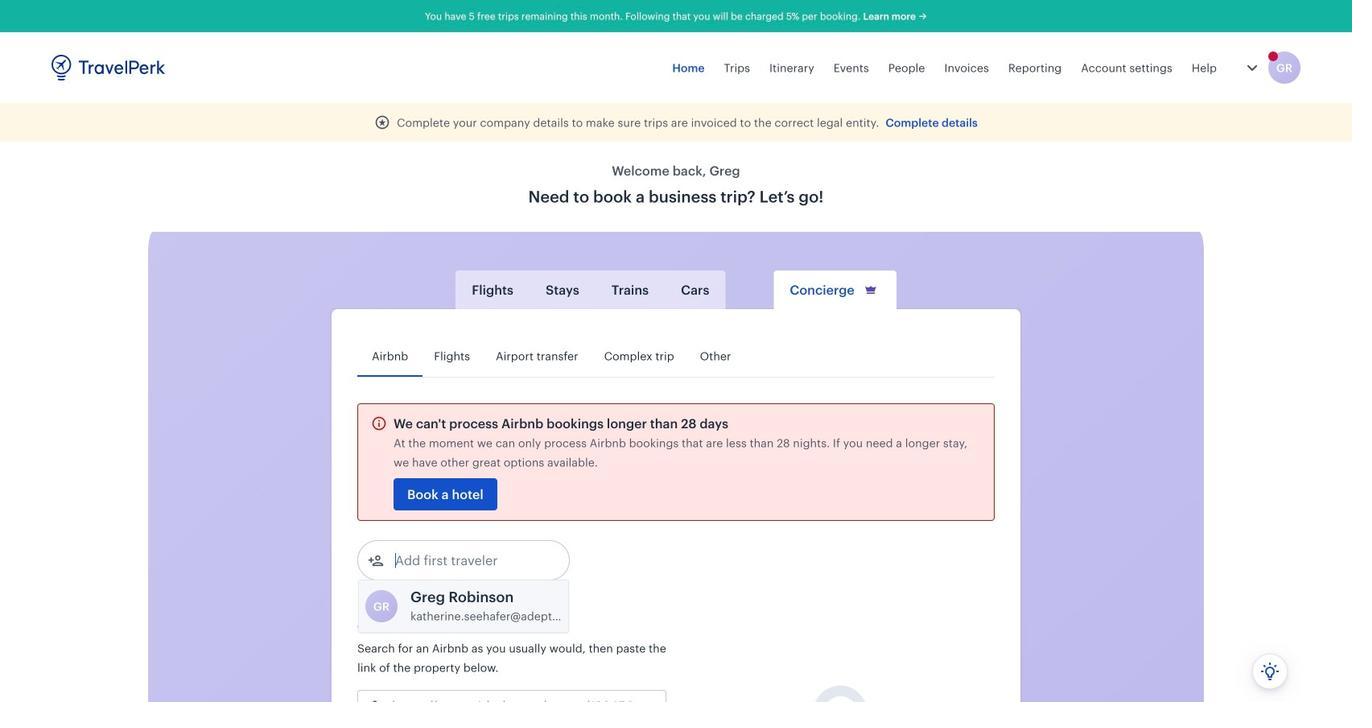 Task type: vqa. For each thing, say whether or not it's contained in the screenshot.
Add first traveler search field
yes



Task type: describe. For each thing, give the bounding box(es) containing it.
https://www.airbnb.com/rooms/123456 field
[[381, 693, 666, 702]]



Task type: locate. For each thing, give the bounding box(es) containing it.
Add first traveler search field
[[384, 547, 551, 573]]

airbnb logo image
[[686, 613, 995, 702]]



